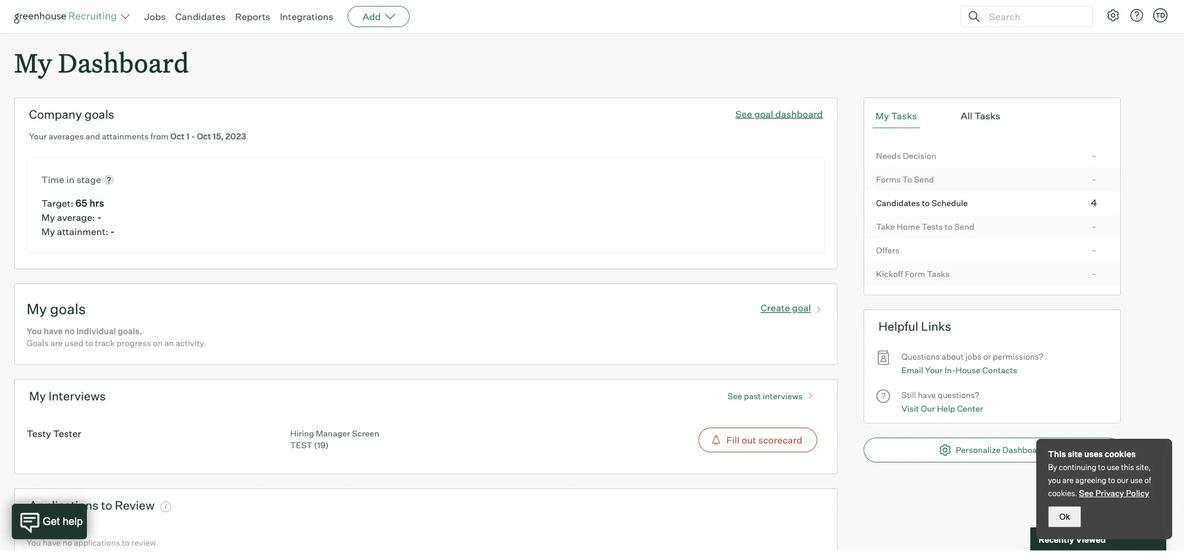 Task type: vqa. For each thing, say whether or not it's contained in the screenshot.


Task type: locate. For each thing, give the bounding box(es) containing it.
your inside questions about jobs or permissions? email your in-house contacts
[[926, 365, 944, 376]]

1 vertical spatial are
[[1063, 476, 1074, 486]]

your averages and attainments from oct 1 - oct 15, 2023
[[29, 131, 246, 142]]

tasks inside 'button'
[[892, 110, 918, 122]]

send
[[915, 174, 935, 185], [955, 222, 975, 232]]

have up goals
[[44, 327, 63, 337]]

tasks right all
[[975, 110, 1001, 122]]

progress
[[117, 338, 151, 349]]

use left of
[[1131, 476, 1144, 486]]

(19)
[[314, 441, 329, 451]]

dashboard left this
[[1003, 445, 1046, 456]]

form
[[906, 269, 926, 279]]

0 horizontal spatial send
[[915, 174, 935, 185]]

cookies
[[1105, 450, 1137, 460]]

see
[[736, 108, 753, 120], [728, 391, 743, 402], [1080, 489, 1094, 499]]

forms
[[877, 174, 901, 185]]

your left in- on the bottom right of page
[[926, 365, 944, 376]]

site
[[1068, 450, 1083, 460]]

0 vertical spatial goals
[[85, 107, 114, 122]]

personalize
[[957, 445, 1001, 456]]

you down "applications"
[[27, 538, 41, 549]]

this site uses cookies
[[1049, 450, 1137, 460]]

0 vertical spatial you
[[27, 327, 42, 337]]

Search text field
[[987, 8, 1083, 25]]

dashboard for personalize dashboard
[[1003, 445, 1046, 456]]

candidates down forms to send at the right top
[[877, 198, 921, 208]]

manager
[[316, 429, 350, 439]]

needs decision
[[877, 151, 937, 161]]

goal left dashboard
[[755, 108, 774, 120]]

2 horizontal spatial tasks
[[975, 110, 1001, 122]]

no inside you have no individual goals. goals are used to track progress on an activity.
[[65, 327, 75, 337]]

create goal
[[761, 303, 812, 314]]

1 vertical spatial dashboard
[[1003, 445, 1046, 456]]

see for company goals
[[736, 108, 753, 120]]

1 horizontal spatial tasks
[[928, 269, 950, 279]]

in
[[66, 174, 75, 186]]

oct
[[170, 131, 185, 142], [197, 131, 211, 142]]

no up used
[[65, 327, 75, 337]]

are inside you have no individual goals. goals are used to track progress on an activity.
[[50, 338, 63, 349]]

0 horizontal spatial your
[[29, 131, 47, 142]]

my for interviews
[[29, 389, 46, 404]]

use
[[1108, 463, 1120, 473], [1131, 476, 1144, 486]]

my dashboard
[[14, 45, 189, 80]]

1 vertical spatial candidates
[[877, 198, 921, 208]]

0 horizontal spatial candidates
[[175, 11, 226, 22]]

0 horizontal spatial use
[[1108, 463, 1120, 473]]

time
[[41, 174, 64, 186]]

0 vertical spatial goal
[[755, 108, 774, 120]]

2 oct from the left
[[197, 131, 211, 142]]

send right "to"
[[915, 174, 935, 185]]

goals up and on the top of the page
[[85, 107, 114, 122]]

this
[[1122, 463, 1135, 473]]

kickoff
[[877, 269, 904, 279]]

oct left 15,
[[197, 131, 211, 142]]

dashboard
[[58, 45, 189, 80], [1003, 445, 1046, 456]]

an
[[165, 338, 174, 349]]

see past interviews
[[728, 391, 803, 402]]

2 you from the top
[[27, 538, 41, 549]]

site,
[[1137, 463, 1152, 473]]

goals up used
[[50, 301, 86, 318]]

0 vertical spatial candidates
[[175, 11, 226, 22]]

in-
[[945, 365, 956, 376]]

2 vertical spatial see
[[1080, 489, 1094, 499]]

0 horizontal spatial dashboard
[[58, 45, 189, 80]]

by
[[1049, 463, 1058, 473]]

0 horizontal spatial goal
[[755, 108, 774, 120]]

candidates for candidates
[[175, 11, 226, 22]]

candidates right the jobs link
[[175, 11, 226, 22]]

have
[[44, 327, 63, 337], [919, 390, 937, 401], [43, 538, 61, 549]]

1 vertical spatial goals
[[50, 301, 86, 318]]

by continuing to use this site, you are agreeing to our use of cookies.
[[1049, 463, 1152, 499]]

hrs
[[89, 198, 104, 210]]

see inside 'link'
[[728, 391, 743, 402]]

add button
[[348, 6, 410, 27]]

our
[[1118, 476, 1129, 486]]

all tasks button
[[959, 104, 1004, 128]]

1 vertical spatial send
[[955, 222, 975, 232]]

0 vertical spatial dashboard
[[58, 45, 189, 80]]

interviews
[[48, 389, 106, 404]]

1 you from the top
[[27, 327, 42, 337]]

recently viewed
[[1039, 535, 1107, 545]]

time in
[[41, 174, 77, 186]]

you for you have no individual goals. goals are used to track progress on an activity.
[[27, 327, 42, 337]]

target: 65 hrs my average: - my attainment: -
[[41, 198, 115, 238]]

use left this
[[1108, 463, 1120, 473]]

greenhouse recruiting image
[[14, 9, 121, 24]]

have for center
[[919, 390, 937, 401]]

email
[[902, 365, 924, 376]]

have inside still have questions? visit our help center
[[919, 390, 937, 401]]

goal
[[755, 108, 774, 120], [793, 303, 812, 314]]

are left used
[[50, 338, 63, 349]]

tasks for my tasks
[[892, 110, 918, 122]]

1 horizontal spatial oct
[[197, 131, 211, 142]]

goal right create
[[793, 303, 812, 314]]

tasks up needs decision
[[892, 110, 918, 122]]

personalize dashboard
[[957, 445, 1046, 456]]

you up goals
[[27, 327, 42, 337]]

td button
[[1154, 8, 1168, 22]]

td
[[1156, 11, 1166, 19]]

my goals
[[27, 301, 86, 318]]

1 vertical spatial see
[[728, 391, 743, 402]]

company
[[29, 107, 82, 122]]

no left 'applications'
[[63, 538, 72, 549]]

of
[[1145, 476, 1152, 486]]

personalize dashboard link
[[864, 438, 1122, 463]]

0 vertical spatial no
[[65, 327, 75, 337]]

help
[[938, 404, 956, 414]]

you inside you have no individual goals. goals are used to track progress on an activity.
[[27, 327, 42, 337]]

have down "applications"
[[43, 538, 61, 549]]

goals for company goals
[[85, 107, 114, 122]]

from
[[151, 131, 169, 142]]

permissions?
[[994, 352, 1044, 362]]

offers
[[877, 245, 900, 256]]

see left past
[[728, 391, 743, 402]]

see down agreeing
[[1080, 489, 1094, 499]]

send down schedule
[[955, 222, 975, 232]]

0 vertical spatial see
[[736, 108, 753, 120]]

1 vertical spatial no
[[63, 538, 72, 549]]

0 vertical spatial your
[[29, 131, 47, 142]]

dashboard down the jobs link
[[58, 45, 189, 80]]

to down individual
[[85, 338, 93, 349]]

my for tasks
[[876, 110, 890, 122]]

1 horizontal spatial candidates
[[877, 198, 921, 208]]

have up our
[[919, 390, 937, 401]]

to
[[923, 198, 930, 208], [945, 222, 953, 232], [85, 338, 93, 349], [1099, 463, 1106, 473], [1109, 476, 1116, 486], [101, 499, 112, 514], [122, 538, 130, 549]]

activity.
[[176, 338, 206, 349]]

tasks right form at the right
[[928, 269, 950, 279]]

0 vertical spatial send
[[915, 174, 935, 185]]

1 vertical spatial have
[[919, 390, 937, 401]]

tasks inside button
[[975, 110, 1001, 122]]

0 horizontal spatial tasks
[[892, 110, 918, 122]]

have inside you have no individual goals. goals are used to track progress on an activity.
[[44, 327, 63, 337]]

kickoff form tasks
[[877, 269, 950, 279]]

1 horizontal spatial send
[[955, 222, 975, 232]]

1 vertical spatial you
[[27, 538, 41, 549]]

your down company
[[29, 131, 47, 142]]

tab list
[[873, 104, 1113, 128]]

oct left 1 at the top left of page
[[170, 131, 185, 142]]

you
[[1049, 476, 1062, 486]]

65
[[75, 198, 87, 210]]

testy tester
[[27, 428, 81, 440]]

create goal link
[[761, 300, 826, 314]]

fill out scorecard link
[[554, 428, 818, 453]]

you have no individual goals. goals are used to track progress on an activity.
[[27, 327, 206, 349]]

1 horizontal spatial are
[[1063, 476, 1074, 486]]

my for dashboard
[[14, 45, 52, 80]]

-
[[191, 131, 195, 142], [1093, 149, 1097, 161], [1093, 173, 1097, 185], [97, 212, 102, 224], [1093, 220, 1097, 232], [111, 226, 115, 238], [1093, 244, 1097, 256], [1093, 268, 1097, 280]]

2023
[[226, 131, 246, 142]]

all
[[961, 110, 973, 122]]

1 vertical spatial use
[[1131, 476, 1144, 486]]

1 vertical spatial your
[[926, 365, 944, 376]]

0 horizontal spatial are
[[50, 338, 63, 349]]

0 vertical spatial are
[[50, 338, 63, 349]]

1 horizontal spatial your
[[926, 365, 944, 376]]

1 vertical spatial goal
[[793, 303, 812, 314]]

0 horizontal spatial oct
[[170, 131, 185, 142]]

you for you have no applications to review.
[[27, 538, 41, 549]]

integrations
[[280, 11, 334, 22]]

take
[[877, 222, 895, 232]]

track
[[95, 338, 115, 349]]

1 horizontal spatial dashboard
[[1003, 445, 1046, 456]]

visit
[[902, 404, 920, 414]]

see left dashboard
[[736, 108, 753, 120]]

1 horizontal spatial goal
[[793, 303, 812, 314]]

applications to review
[[29, 499, 155, 514]]

0 vertical spatial have
[[44, 327, 63, 337]]

have for are
[[44, 327, 63, 337]]

my inside 'button'
[[876, 110, 890, 122]]

0 vertical spatial use
[[1108, 463, 1120, 473]]

this
[[1049, 450, 1067, 460]]

my for goals
[[27, 301, 47, 318]]

are right you
[[1063, 476, 1074, 486]]



Task type: describe. For each thing, give the bounding box(es) containing it.
to right tests
[[945, 222, 953, 232]]

links
[[922, 320, 952, 334]]

take home tests to send
[[877, 222, 975, 232]]

goal for company goals
[[755, 108, 774, 120]]

and
[[86, 131, 100, 142]]

4
[[1092, 197, 1098, 209]]

testy
[[27, 428, 51, 440]]

15,
[[213, 131, 224, 142]]

center
[[958, 404, 984, 414]]

tester
[[53, 428, 81, 440]]

target:
[[41, 198, 73, 210]]

you have no applications to review.
[[27, 538, 158, 549]]

no for individual
[[65, 327, 75, 337]]

forms to send
[[877, 174, 935, 185]]

goals
[[27, 338, 49, 349]]

applications
[[74, 538, 120, 549]]

policy
[[1127, 489, 1150, 499]]

needs
[[877, 151, 902, 161]]

see privacy policy link
[[1080, 489, 1150, 499]]

on
[[153, 338, 163, 349]]

stage
[[77, 174, 101, 186]]

to inside you have no individual goals. goals are used to track progress on an activity.
[[85, 338, 93, 349]]

schedule
[[932, 198, 969, 208]]

to left review
[[101, 499, 112, 514]]

hiring
[[290, 429, 314, 439]]

reports
[[235, 11, 271, 22]]

privacy
[[1096, 489, 1125, 499]]

viewed
[[1077, 535, 1107, 545]]

goal for my goals
[[793, 303, 812, 314]]

still have questions? visit our help center
[[902, 390, 984, 414]]

1 horizontal spatial use
[[1131, 476, 1144, 486]]

reports link
[[235, 11, 271, 22]]

candidates to schedule
[[877, 198, 969, 208]]

cookies.
[[1049, 489, 1078, 499]]

jobs
[[966, 352, 982, 362]]

create
[[761, 303, 791, 314]]

test
[[290, 441, 312, 451]]

or
[[984, 352, 992, 362]]

goals for my goals
[[50, 301, 86, 318]]

fill out scorecard
[[727, 435, 803, 447]]

to up the "take home tests to send"
[[923, 198, 930, 208]]

attainment:
[[57, 226, 108, 238]]

my tasks
[[876, 110, 918, 122]]

interviews
[[763, 391, 803, 402]]

helpful
[[879, 320, 919, 334]]

company goals
[[29, 107, 114, 122]]

to left 'review.'
[[122, 538, 130, 549]]

screen
[[352, 429, 380, 439]]

home
[[897, 222, 921, 232]]

hiring manager screen test (19)
[[290, 429, 380, 451]]

applications
[[29, 499, 99, 514]]

individual
[[76, 327, 116, 337]]

used
[[65, 338, 83, 349]]

candidates for candidates to schedule
[[877, 198, 921, 208]]

ok
[[1060, 513, 1071, 522]]

2 vertical spatial have
[[43, 538, 61, 549]]

tests
[[922, 222, 944, 232]]

are inside by continuing to use this site, you are agreeing to our use of cookies.
[[1063, 476, 1074, 486]]

to down uses
[[1099, 463, 1106, 473]]

contacts
[[983, 365, 1018, 376]]

average:
[[57, 212, 95, 224]]

1
[[186, 131, 190, 142]]

house
[[956, 365, 981, 376]]

helpful links
[[879, 320, 952, 334]]

about
[[942, 352, 964, 362]]

tasks for all tasks
[[975, 110, 1001, 122]]

attainments
[[102, 131, 149, 142]]

scorecard
[[759, 435, 803, 447]]

recently
[[1039, 535, 1075, 545]]

see goal dashboard
[[736, 108, 823, 120]]

to left our
[[1109, 476, 1116, 486]]

my tasks button
[[873, 104, 921, 128]]

questions
[[902, 352, 941, 362]]

see past interviews link
[[722, 386, 823, 402]]

dashboard
[[776, 108, 823, 120]]

dashboard for my dashboard
[[58, 45, 189, 80]]

ok button
[[1049, 507, 1082, 528]]

see for my interviews
[[728, 391, 743, 402]]

goals.
[[118, 327, 142, 337]]

all tasks
[[961, 110, 1001, 122]]

configure image
[[1107, 8, 1121, 22]]

fill
[[727, 435, 740, 447]]

tab list containing my tasks
[[873, 104, 1113, 128]]

td button
[[1152, 6, 1171, 25]]

continuing
[[1060, 463, 1097, 473]]

1 oct from the left
[[170, 131, 185, 142]]

no for applications
[[63, 538, 72, 549]]

jobs link
[[144, 11, 166, 22]]

still
[[902, 390, 917, 401]]

questions?
[[938, 390, 980, 401]]

out
[[742, 435, 757, 447]]



